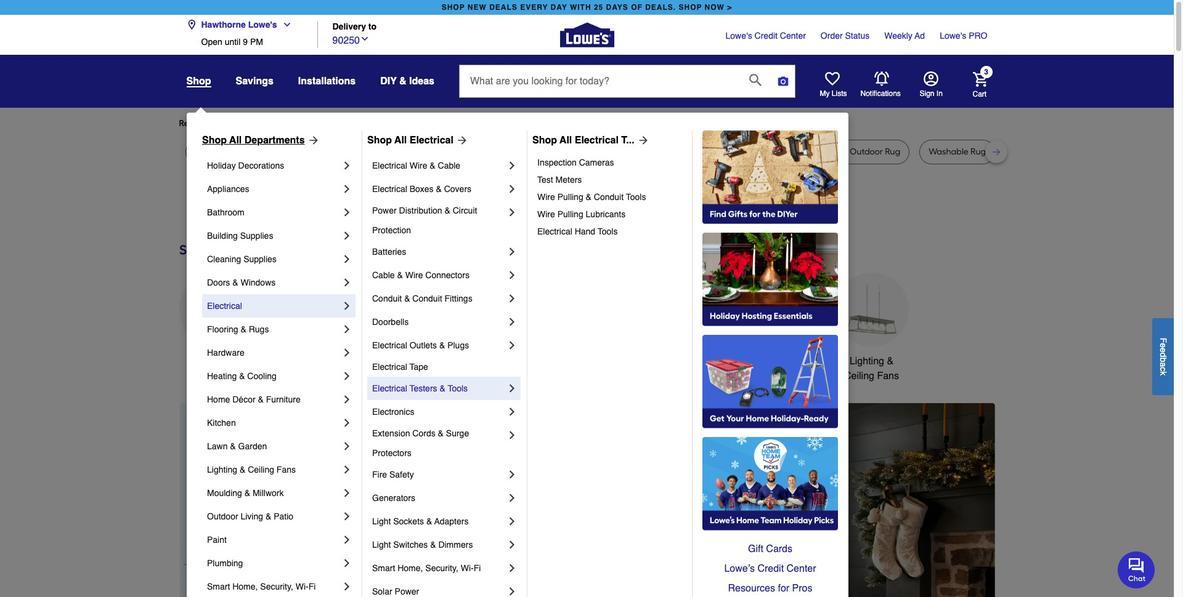 Task type: locate. For each thing, give the bounding box(es) containing it.
credit up 'search' icon
[[755, 31, 778, 41]]

1 vertical spatial kitchen
[[207, 418, 236, 428]]

lowe's credit center link
[[703, 560, 838, 579]]

0 vertical spatial power
[[372, 206, 397, 216]]

all up the furniture
[[395, 135, 407, 146]]

all up inspection
[[560, 135, 572, 146]]

1 horizontal spatial smart home, security, wi-fi
[[372, 564, 481, 574]]

allen right arrow right icon
[[490, 147, 509, 157]]

roth up inspection
[[529, 147, 547, 157]]

0 horizontal spatial lighting & ceiling fans
[[207, 465, 296, 475]]

smart home, security, wi-fi link down paint link
[[207, 576, 341, 598]]

bathroom inside button
[[663, 356, 706, 367]]

home, for chevron right image associated with smart home, security, wi-fi
[[398, 564, 423, 574]]

0 horizontal spatial washable
[[716, 147, 756, 157]]

for up the departments
[[278, 118, 289, 129]]

1 horizontal spatial for
[[388, 118, 399, 129]]

0 vertical spatial home,
[[398, 564, 423, 574]]

1 vertical spatial lighting
[[207, 465, 237, 475]]

0 horizontal spatial smart home, security, wi-fi link
[[207, 576, 341, 598]]

0 horizontal spatial tools
[[448, 384, 468, 394]]

rug 5x8
[[194, 147, 225, 157]]

lowe's home improvement lists image
[[825, 71, 840, 86]]

hardware
[[207, 348, 244, 358]]

1 vertical spatial security,
[[260, 582, 293, 592]]

electrical down recommended searches for you heading
[[575, 135, 619, 146]]

pulling for &
[[558, 192, 583, 202]]

living
[[241, 512, 263, 522]]

2 pulling from the top
[[558, 210, 583, 219]]

1 and from the left
[[511, 147, 527, 157]]

1 vertical spatial pulling
[[558, 210, 583, 219]]

lowe's home team holiday picks. image
[[703, 438, 838, 531]]

1 horizontal spatial and
[[634, 147, 651, 157]]

center left 'order'
[[780, 31, 806, 41]]

3 shop from the left
[[532, 135, 557, 146]]

0 horizontal spatial home
[[207, 395, 230, 405]]

shop
[[186, 76, 211, 87]]

1 vertical spatial ceiling
[[248, 465, 274, 475]]

4 rug from the left
[[336, 147, 351, 157]]

0 horizontal spatial lowe's
[[248, 20, 277, 30]]

appliances down holiday
[[207, 184, 249, 194]]

0 horizontal spatial fans
[[277, 465, 296, 475]]

ceiling
[[844, 371, 875, 382], [248, 465, 274, 475]]

power inside solar power link
[[395, 587, 419, 597]]

chevron right image
[[506, 246, 518, 258], [506, 269, 518, 282], [341, 277, 353, 289], [506, 406, 518, 418], [341, 417, 353, 430], [506, 430, 518, 442], [341, 464, 353, 476], [506, 492, 518, 505], [341, 534, 353, 547], [341, 558, 353, 570], [506, 563, 518, 575]]

lawn & garden link
[[207, 435, 341, 459]]

for left pros
[[778, 584, 790, 595]]

scroll to item #3 image
[[693, 596, 725, 598]]

smart home, security, wi-fi down light switches & dimmers
[[372, 564, 481, 574]]

cable & wire connectors
[[372, 271, 470, 280]]

outdoor
[[850, 147, 883, 157]]

chevron right image for bathroom
[[341, 206, 353, 219]]

flooring & rugs link
[[207, 318, 341, 341]]

hawthorne lowe's button
[[186, 12, 297, 37]]

1 roth from the left
[[529, 147, 547, 157]]

fi
[[474, 564, 481, 574], [309, 582, 316, 592]]

pulling inside wire pulling & conduit tools link
[[558, 192, 583, 202]]

smart home, security, wi-fi link for chevron right icon associated with smart home, security, wi-fi
[[207, 576, 341, 598]]

fans
[[877, 371, 899, 382], [277, 465, 296, 475]]

shop left new
[[442, 3, 465, 12]]

electrical left tape
[[372, 362, 407, 372]]

indoor
[[822, 147, 848, 157]]

pulling for lubricants
[[558, 210, 583, 219]]

conduit up doorbells
[[372, 294, 402, 304]]

home
[[779, 356, 806, 367], [207, 395, 230, 405]]

pros
[[792, 584, 813, 595]]

1 vertical spatial fi
[[309, 582, 316, 592]]

smart inside "button"
[[750, 356, 777, 367]]

chevron right image
[[341, 160, 353, 172], [506, 160, 518, 172], [341, 183, 353, 195], [506, 183, 518, 195], [341, 206, 353, 219], [506, 206, 518, 219], [341, 230, 353, 242], [341, 253, 353, 266], [506, 293, 518, 305], [341, 300, 353, 312], [506, 316, 518, 328], [341, 324, 353, 336], [506, 340, 518, 352], [341, 347, 353, 359], [341, 370, 353, 383], [506, 383, 518, 395], [341, 394, 353, 406], [341, 441, 353, 453], [506, 469, 518, 481], [341, 487, 353, 500], [341, 511, 353, 523], [506, 516, 518, 528], [506, 539, 518, 552], [341, 581, 353, 593], [506, 586, 518, 598]]

decorations inside christmas decorations button
[[377, 371, 430, 382]]

smart home, security, wi-fi down plumbing link
[[207, 582, 316, 592]]

1 vertical spatial center
[[787, 564, 816, 575]]

0 vertical spatial cable
[[438, 161, 460, 171]]

1 horizontal spatial all
[[395, 135, 407, 146]]

1 horizontal spatial you
[[401, 118, 415, 129]]

shop for shop all departments
[[202, 135, 227, 146]]

1 vertical spatial smart home, security, wi-fi
[[207, 582, 316, 592]]

generators
[[372, 494, 415, 504]]

1 horizontal spatial bathroom
[[663, 356, 706, 367]]

smart home, security, wi-fi link down light switches & dimmers
[[372, 557, 506, 581]]

2 horizontal spatial conduit
[[594, 192, 624, 202]]

e up b
[[1159, 348, 1169, 353]]

plumbing link
[[207, 552, 341, 576]]

arrow right image
[[305, 134, 320, 147], [635, 134, 649, 147], [972, 511, 985, 524]]

0 horizontal spatial you
[[291, 118, 306, 129]]

1 vertical spatial credit
[[758, 564, 784, 575]]

day
[[551, 3, 567, 12]]

washable rug
[[929, 147, 986, 157]]

1 horizontal spatial lighting
[[850, 356, 884, 367]]

appliances up 'heating'
[[192, 356, 240, 367]]

shop up 'allen and roth area rug'
[[532, 135, 557, 146]]

pulling up electrical hand tools
[[558, 210, 583, 219]]

1 shop from the left
[[202, 135, 227, 146]]

1 horizontal spatial ceiling
[[844, 371, 875, 382]]

2 horizontal spatial shop
[[532, 135, 557, 146]]

lowe's down >
[[726, 31, 752, 41]]

1 horizontal spatial roth
[[653, 147, 670, 157]]

deals
[[489, 3, 518, 12]]

electrical up christmas
[[372, 341, 407, 351]]

lowe's home improvement account image
[[924, 71, 938, 86]]

1 horizontal spatial cable
[[438, 161, 460, 171]]

decorations down christmas
[[377, 371, 430, 382]]

50 percent off all artificial christmas trees, holiday lights and more. image
[[398, 404, 995, 598]]

chevron right image for light sockets & adapters
[[506, 516, 518, 528]]

tools down electrical tape link
[[448, 384, 468, 394]]

solar power
[[372, 587, 419, 597]]

0 horizontal spatial smart
[[207, 582, 230, 592]]

heating & cooling link
[[207, 365, 341, 388]]

0 vertical spatial lighting & ceiling fans
[[844, 356, 899, 382]]

1 vertical spatial bathroom
[[663, 356, 706, 367]]

lowe's credit center link
[[726, 30, 806, 42]]

extension cords & surge protectors link
[[372, 424, 506, 463]]

0 vertical spatial ceiling
[[844, 371, 875, 382]]

1 horizontal spatial tools
[[598, 227, 618, 237]]

cleaning supplies
[[207, 255, 277, 264]]

covers
[[444, 184, 472, 194]]

and
[[511, 147, 527, 157], [634, 147, 651, 157]]

2 all from the left
[[395, 135, 407, 146]]

kitchen inside button
[[462, 356, 495, 367]]

electrical left boxes
[[372, 184, 407, 194]]

electrical for electrical outlets & plugs
[[372, 341, 407, 351]]

connectors
[[425, 271, 470, 280]]

lighting inside the lighting & ceiling fans
[[850, 356, 884, 367]]

conduit & conduit fittings
[[372, 294, 472, 304]]

2 roth from the left
[[653, 147, 670, 157]]

None search field
[[459, 65, 796, 109]]

doors & windows link
[[207, 271, 341, 295]]

lighting & ceiling fans inside lighting & ceiling fans 'link'
[[207, 465, 296, 475]]

lowe's up pm
[[248, 20, 277, 30]]

1 vertical spatial supplies
[[244, 255, 277, 264]]

wi- down plumbing link
[[296, 582, 309, 592]]

chevron right image for smart home, security, wi-fi
[[341, 581, 353, 593]]

0 horizontal spatial lighting
[[207, 465, 237, 475]]

electrical testers & tools
[[372, 384, 468, 394]]

2 light from the top
[[372, 540, 391, 550]]

extension cords & surge protectors
[[372, 429, 472, 459]]

light switches & dimmers link
[[372, 534, 506, 557]]

chat invite button image
[[1118, 551, 1156, 589]]

switches
[[393, 540, 428, 550]]

1 vertical spatial fans
[[277, 465, 296, 475]]

holiday
[[207, 161, 236, 171]]

wi- down dimmers
[[461, 564, 474, 574]]

0 vertical spatial home
[[779, 356, 806, 367]]

lowe's for lowe's pro
[[940, 31, 967, 41]]

0 vertical spatial security,
[[425, 564, 458, 574]]

center up pros
[[787, 564, 816, 575]]

chevron right image for heating & cooling
[[341, 370, 353, 383]]

chevron right image for hardware
[[341, 347, 353, 359]]

shop left now at the top of page
[[679, 3, 702, 12]]

supplies
[[240, 231, 273, 241], [244, 255, 277, 264]]

you left the more
[[291, 118, 306, 129]]

electrical outlets & plugs
[[372, 341, 469, 351]]

tools down lubricants
[[598, 227, 618, 237]]

credit inside lowe's credit center link
[[755, 31, 778, 41]]

pulling down meters
[[558, 192, 583, 202]]

9
[[243, 37, 248, 47]]

my
[[820, 89, 830, 98]]

2 and from the left
[[634, 147, 651, 157]]

arrow right image inside shop all electrical t... link
[[635, 134, 649, 147]]

0 horizontal spatial shop
[[442, 3, 465, 12]]

for for searches
[[278, 118, 289, 129]]

home, down switches
[[398, 564, 423, 574]]

test meters
[[537, 175, 582, 185]]

washable for washable rug
[[929, 147, 969, 157]]

and for allen and roth rug
[[634, 147, 651, 157]]

1 allen from the left
[[490, 147, 509, 157]]

chevron right image for moulding & millwork
[[341, 487, 353, 500]]

fire safety
[[372, 470, 414, 480]]

chevron right image for conduit & conduit fittings
[[506, 293, 518, 305]]

1 vertical spatial decorations
[[377, 371, 430, 382]]

0 horizontal spatial all
[[229, 135, 242, 146]]

1 horizontal spatial washable
[[929, 147, 969, 157]]

1 light from the top
[[372, 517, 391, 527]]

roth up the test meters link
[[653, 147, 670, 157]]

light down generators
[[372, 517, 391, 527]]

1 vertical spatial light
[[372, 540, 391, 550]]

2 horizontal spatial area
[[758, 147, 777, 157]]

2 vertical spatial tools
[[448, 384, 468, 394]]

0 horizontal spatial cable
[[372, 271, 395, 280]]

allen for allen and roth area rug
[[490, 147, 509, 157]]

1 horizontal spatial smart home, security, wi-fi link
[[372, 557, 506, 581]]

chevron right image for appliances
[[341, 183, 353, 195]]

1 horizontal spatial home
[[779, 356, 806, 367]]

chevron right image for cleaning supplies
[[341, 253, 353, 266]]

pulling inside wire pulling lubricants link
[[558, 210, 583, 219]]

1 horizontal spatial home,
[[398, 564, 423, 574]]

0 horizontal spatial bathroom
[[207, 208, 244, 218]]

security, down plumbing link
[[260, 582, 293, 592]]

fi up solar power link
[[474, 564, 481, 574]]

credit inside lowe's credit center link
[[758, 564, 784, 575]]

1 horizontal spatial allen
[[613, 147, 632, 157]]

roth
[[529, 147, 547, 157], [653, 147, 670, 157]]

moulding & millwork
[[207, 489, 284, 499]]

arrow right image for shop all electrical t...
[[635, 134, 649, 147]]

2 shop from the left
[[679, 3, 702, 12]]

1 horizontal spatial arrow right image
[[635, 134, 649, 147]]

chevron right image for holiday decorations
[[341, 160, 353, 172]]

0 vertical spatial supplies
[[240, 231, 273, 241]]

arrow left image
[[408, 511, 421, 524]]

decorations inside holiday decorations link
[[238, 161, 284, 171]]

chevron right image for fire safety
[[506, 469, 518, 481]]

washable for washable area rug
[[716, 147, 756, 157]]

d
[[1159, 353, 1169, 358]]

2 you from the left
[[401, 118, 415, 129]]

0 vertical spatial kitchen
[[462, 356, 495, 367]]

fi for chevron right icon associated with smart home, security, wi-fi
[[309, 582, 316, 592]]

0 vertical spatial fans
[[877, 371, 899, 382]]

electrical for electrical
[[207, 301, 242, 311]]

1 horizontal spatial area
[[549, 147, 567, 157]]

decorations for holiday
[[238, 161, 284, 171]]

electrical up electronics
[[372, 384, 407, 394]]

bathroom button
[[647, 273, 721, 369]]

1 horizontal spatial shop
[[367, 135, 392, 146]]

credit up "resources for pros" link
[[758, 564, 784, 575]]

cable down batteries
[[372, 271, 395, 280]]

appliances
[[207, 184, 249, 194], [192, 356, 240, 367]]

lowe's pro link
[[940, 30, 988, 42]]

home, down plumbing
[[232, 582, 258, 592]]

kitchen down plugs
[[462, 356, 495, 367]]

2 allen from the left
[[613, 147, 632, 157]]

find gifts for the diyer. image
[[703, 131, 838, 224]]

lighting & ceiling fans link
[[207, 459, 341, 482]]

delivery
[[332, 22, 366, 32]]

supplies up cleaning supplies
[[240, 231, 273, 241]]

power right the solar
[[395, 587, 419, 597]]

electrical for electrical boxes & covers
[[372, 184, 407, 194]]

1 all from the left
[[229, 135, 242, 146]]

0 vertical spatial tools
[[626, 192, 646, 202]]

light
[[372, 517, 391, 527], [372, 540, 391, 550]]

recommended searches for you heading
[[179, 118, 995, 130]]

paint link
[[207, 529, 341, 552]]

0 horizontal spatial home,
[[232, 582, 258, 592]]

0 vertical spatial light
[[372, 517, 391, 527]]

0 vertical spatial decorations
[[238, 161, 284, 171]]

power distribution & circuit protection
[[372, 206, 480, 235]]

0 horizontal spatial shop
[[202, 135, 227, 146]]

a
[[1159, 362, 1169, 367]]

chevron right image for electrical
[[341, 300, 353, 312]]

chevron down image
[[277, 20, 292, 30]]

protectors
[[372, 449, 412, 459]]

0 horizontal spatial fi
[[309, 582, 316, 592]]

1 vertical spatial power
[[395, 587, 419, 597]]

lighting & ceiling fans inside lighting & ceiling fans button
[[844, 356, 899, 382]]

center
[[780, 31, 806, 41], [787, 564, 816, 575]]

electrical down the furniture
[[372, 161, 407, 171]]

1 vertical spatial home
[[207, 395, 230, 405]]

hawthorne
[[201, 20, 246, 30]]

chevron right image for extension cords & surge protectors
[[506, 430, 518, 442]]

chevron right image for doors & windows
[[341, 277, 353, 289]]

power up protection
[[372, 206, 397, 216]]

chevron right image for flooring & rugs
[[341, 324, 353, 336]]

0 vertical spatial smart home, security, wi-fi
[[372, 564, 481, 574]]

2 horizontal spatial smart
[[750, 356, 777, 367]]

area
[[315, 147, 333, 157], [549, 147, 567, 157], [758, 147, 777, 157]]

decorations down rug rug
[[238, 161, 284, 171]]

1 horizontal spatial kitchen
[[462, 356, 495, 367]]

washable area rug
[[716, 147, 794, 157]]

credit
[[755, 31, 778, 41], [758, 564, 784, 575]]

0 horizontal spatial allen
[[490, 147, 509, 157]]

conduit down cable & wire connectors
[[413, 294, 442, 304]]

0 horizontal spatial area
[[315, 147, 333, 157]]

of
[[631, 3, 643, 12]]

lowe's home improvement cart image
[[973, 72, 988, 87]]

e up d
[[1159, 343, 1169, 348]]

smart
[[750, 356, 777, 367], [372, 564, 395, 574], [207, 582, 230, 592]]

shop down more suggestions for you link
[[367, 135, 392, 146]]

lowe's left the pro
[[940, 31, 967, 41]]

security, up solar power link
[[425, 564, 458, 574]]

3 area from the left
[[758, 147, 777, 157]]

1 horizontal spatial lighting & ceiling fans
[[844, 356, 899, 382]]

2 horizontal spatial tools
[[626, 192, 646, 202]]

1 e from the top
[[1159, 343, 1169, 348]]

lawn & garden
[[207, 442, 267, 452]]

shop all electrical link
[[367, 133, 468, 148]]

fi down plumbing link
[[309, 582, 316, 592]]

0 horizontal spatial kitchen
[[207, 418, 236, 428]]

0 horizontal spatial for
[[278, 118, 289, 129]]

extension
[[372, 429, 410, 439]]

chevron right image for doorbells
[[506, 316, 518, 328]]

f e e d b a c k button
[[1152, 318, 1174, 395]]

kitchen faucets button
[[460, 273, 534, 369]]

supplies up 'windows'
[[244, 255, 277, 264]]

1 vertical spatial home,
[[232, 582, 258, 592]]

wire pulling lubricants link
[[537, 206, 683, 223]]

2 shop from the left
[[367, 135, 392, 146]]

light switches & dimmers
[[372, 540, 473, 550]]

get your home holiday-ready. image
[[703, 335, 838, 429]]

shop
[[202, 135, 227, 146], [367, 135, 392, 146], [532, 135, 557, 146]]

2 horizontal spatial all
[[560, 135, 572, 146]]

order status link
[[821, 30, 870, 42]]

furniture
[[266, 395, 301, 405]]

cable down 'desk'
[[438, 161, 460, 171]]

shop up '5x8'
[[202, 135, 227, 146]]

0 vertical spatial lighting
[[850, 356, 884, 367]]

0 horizontal spatial decorations
[[238, 161, 284, 171]]

2 rug from the left
[[254, 147, 269, 157]]

allen down t...
[[613, 147, 632, 157]]

chevron down image
[[360, 34, 370, 43]]

1 vertical spatial smart
[[372, 564, 395, 574]]

electrical up "flooring"
[[207, 301, 242, 311]]

resources for pros
[[728, 584, 813, 595]]

0 horizontal spatial ceiling
[[248, 465, 274, 475]]

1 horizontal spatial fans
[[877, 371, 899, 382]]

1 washable from the left
[[716, 147, 756, 157]]

for up shop all electrical
[[388, 118, 399, 129]]

electrical left hand
[[537, 227, 572, 237]]

2 washable from the left
[[929, 147, 969, 157]]

deals.
[[645, 3, 676, 12]]

conduit down the test meters link
[[594, 192, 624, 202]]

electrical testers & tools link
[[372, 377, 506, 401]]

0 horizontal spatial smart home, security, wi-fi
[[207, 582, 316, 592]]

for for suggestions
[[388, 118, 399, 129]]

tools down the test meters link
[[626, 192, 646, 202]]

chevron right image for electrical testers & tools
[[506, 383, 518, 395]]

1 you from the left
[[291, 118, 306, 129]]

0 horizontal spatial arrow right image
[[305, 134, 320, 147]]

1 vertical spatial lighting & ceiling fans
[[207, 465, 296, 475]]

3 all from the left
[[560, 135, 572, 146]]

smart for chevron right image associated with smart home, security, wi-fi
[[372, 564, 395, 574]]

electrical tape
[[372, 362, 428, 372]]

light left switches
[[372, 540, 391, 550]]

0 vertical spatial center
[[780, 31, 806, 41]]

to
[[368, 22, 377, 32]]

2 horizontal spatial lowe's
[[940, 31, 967, 41]]

shop button
[[186, 75, 211, 88]]

chevron right image for electronics
[[506, 406, 518, 418]]

all down recommended searches for you
[[229, 135, 242, 146]]

safety
[[390, 470, 414, 480]]

1 pulling from the top
[[558, 192, 583, 202]]

0 vertical spatial fi
[[474, 564, 481, 574]]

kitchen up lawn
[[207, 418, 236, 428]]

shop for shop all electrical t...
[[532, 135, 557, 146]]

all for shop all electrical
[[395, 135, 407, 146]]

arrow right image inside 'shop all departments' link
[[305, 134, 320, 147]]

electrical for electrical testers & tools
[[372, 384, 407, 394]]

1 horizontal spatial shop
[[679, 3, 702, 12]]

you up shop all electrical
[[401, 118, 415, 129]]

fire safety link
[[372, 463, 506, 487]]

0 horizontal spatial and
[[511, 147, 527, 157]]



Task type: describe. For each thing, give the bounding box(es) containing it.
you for more suggestions for you
[[401, 118, 415, 129]]

cooling
[[247, 372, 277, 381]]

electrical for electrical hand tools
[[537, 227, 572, 237]]

lowe's home improvement notification center image
[[874, 71, 889, 86]]

my lists link
[[820, 71, 847, 99]]

décor
[[232, 395, 256, 405]]

cards
[[766, 544, 793, 555]]

b
[[1159, 358, 1169, 362]]

1 vertical spatial wi-
[[296, 582, 309, 592]]

1 horizontal spatial wi-
[[461, 564, 474, 574]]

weekly ad
[[885, 31, 925, 41]]

8 rug from the left
[[885, 147, 901, 157]]

installations
[[298, 76, 356, 87]]

chevron right image for generators
[[506, 492, 518, 505]]

searches
[[240, 118, 276, 129]]

faucets
[[497, 356, 532, 367]]

solar power link
[[372, 581, 506, 598]]

shop 25 days of deals by category image
[[179, 240, 995, 260]]

lowe's for lowe's credit center
[[726, 31, 752, 41]]

more
[[316, 118, 336, 129]]

heating
[[207, 372, 237, 381]]

chevron right image for electrical boxes & covers
[[506, 183, 518, 195]]

you for recommended searches for you
[[291, 118, 306, 129]]

chevron right image for solar power
[[506, 586, 518, 598]]

2 horizontal spatial arrow right image
[[972, 511, 985, 524]]

decorations for christmas
[[377, 371, 430, 382]]

test
[[537, 175, 553, 185]]

chevron right image for electrical outlets & plugs
[[506, 340, 518, 352]]

windows
[[241, 278, 276, 288]]

electrical for electrical tape
[[372, 362, 407, 372]]

roth for rug
[[653, 147, 670, 157]]

chevron right image for power distribution & circuit protection
[[506, 206, 518, 219]]

chevron right image for building supplies
[[341, 230, 353, 242]]

5x8
[[212, 147, 225, 157]]

lighting & ceiling fans button
[[835, 273, 909, 384]]

building supplies
[[207, 231, 273, 241]]

6 rug from the left
[[673, 147, 688, 157]]

status
[[845, 31, 870, 41]]

electrical up 'desk'
[[410, 135, 454, 146]]

chevron right image for kitchen
[[341, 417, 353, 430]]

fittings
[[445, 294, 472, 304]]

chevron right image for outdoor living & patio
[[341, 511, 353, 523]]

cameras
[[579, 158, 614, 168]]

light sockets & adapters
[[372, 517, 469, 527]]

conduit & conduit fittings link
[[372, 287, 506, 311]]

electrical for electrical wire & cable
[[372, 161, 407, 171]]

1 horizontal spatial conduit
[[413, 294, 442, 304]]

7 rug from the left
[[779, 147, 794, 157]]

inspection
[[537, 158, 577, 168]]

chevron right image for light switches & dimmers
[[506, 539, 518, 552]]

heating & cooling
[[207, 372, 277, 381]]

power inside power distribution & circuit protection
[[372, 206, 397, 216]]

millwork
[[253, 489, 284, 499]]

resources
[[728, 584, 775, 595]]

light for light switches & dimmers
[[372, 540, 391, 550]]

smart home, security, wi-fi for chevron right icon associated with smart home, security, wi-fi
[[207, 582, 316, 592]]

roth for area
[[529, 147, 547, 157]]

home décor & furniture
[[207, 395, 301, 405]]

1 shop from the left
[[442, 3, 465, 12]]

k
[[1159, 371, 1169, 376]]

sockets
[[393, 517, 424, 527]]

rug rug
[[254, 147, 287, 157]]

diy
[[380, 76, 397, 87]]

5 rug from the left
[[570, 147, 585, 157]]

cleaning
[[207, 255, 241, 264]]

credit for lowe's
[[755, 31, 778, 41]]

ceiling inside the lighting & ceiling fans
[[844, 371, 875, 382]]

0 vertical spatial appliances
[[207, 184, 249, 194]]

testers
[[410, 384, 437, 394]]

more suggestions for you
[[316, 118, 415, 129]]

bathroom link
[[207, 201, 341, 224]]

lowe's home improvement logo image
[[560, 8, 614, 62]]

>
[[727, 3, 732, 12]]

lawn
[[207, 442, 228, 452]]

and for allen and roth area rug
[[511, 147, 527, 157]]

all for shop all electrical t...
[[560, 135, 572, 146]]

ideas
[[409, 76, 434, 87]]

light sockets & adapters link
[[372, 510, 506, 534]]

allen for allen and roth rug
[[613, 147, 632, 157]]

wire pulling lubricants
[[537, 210, 626, 219]]

outdoor living & patio
[[207, 512, 293, 522]]

indoor outdoor rug
[[822, 147, 901, 157]]

lowe's credit center
[[726, 31, 806, 41]]

fans inside 'link'
[[277, 465, 296, 475]]

christmas decorations button
[[366, 273, 440, 384]]

supplies for building supplies
[[240, 231, 273, 241]]

arrow right image
[[454, 134, 468, 147]]

fans inside button
[[877, 371, 899, 382]]

circuit
[[453, 206, 477, 216]]

pm
[[250, 37, 263, 47]]

1 rug from the left
[[194, 147, 210, 157]]

sign in
[[920, 89, 943, 98]]

arrow right image for shop all departments
[[305, 134, 320, 147]]

lowe's wishes you and your family a happy hanukkah. image
[[179, 197, 995, 227]]

center for lowe's credit center
[[780, 31, 806, 41]]

lowe's inside button
[[248, 20, 277, 30]]

rugs
[[249, 325, 269, 335]]

ceiling inside 'link'
[[248, 465, 274, 475]]

lowe's
[[724, 564, 755, 575]]

electronics link
[[372, 401, 506, 424]]

kitchen for kitchen
[[207, 418, 236, 428]]

meters
[[556, 175, 582, 185]]

light for light sockets & adapters
[[372, 517, 391, 527]]

location image
[[186, 20, 196, 30]]

Search Query text field
[[460, 65, 740, 97]]

more suggestions for you link
[[316, 118, 425, 130]]

boxes
[[410, 184, 434, 194]]

home inside "button"
[[779, 356, 806, 367]]

home, for chevron right icon associated with smart home, security, wi-fi
[[232, 582, 258, 592]]

diy & ideas
[[380, 76, 434, 87]]

smart home, security, wi-fi link for chevron right image associated with smart home, security, wi-fi
[[372, 557, 506, 581]]

2 area from the left
[[549, 147, 567, 157]]

1 vertical spatial tools
[[598, 227, 618, 237]]

lists
[[832, 89, 847, 98]]

0 vertical spatial bathroom
[[207, 208, 244, 218]]

chevron right image for lighting & ceiling fans
[[341, 464, 353, 476]]

building
[[207, 231, 238, 241]]

shop for shop all electrical
[[367, 135, 392, 146]]

doorbells
[[372, 317, 409, 327]]

chevron right image for paint
[[341, 534, 353, 547]]

center for lowe's credit center
[[787, 564, 816, 575]]

in
[[937, 89, 943, 98]]

chevron right image for cable & wire connectors
[[506, 269, 518, 282]]

0 horizontal spatial conduit
[[372, 294, 402, 304]]

appliances button
[[179, 273, 253, 369]]

fi for chevron right image associated with smart home, security, wi-fi
[[474, 564, 481, 574]]

chevron right image for batteries
[[506, 246, 518, 258]]

1 vertical spatial cable
[[372, 271, 395, 280]]

desk
[[442, 147, 461, 157]]

2 e from the top
[[1159, 348, 1169, 353]]

chevron right image for plumbing
[[341, 558, 353, 570]]

inspection cameras link
[[537, 154, 683, 171]]

camera image
[[777, 75, 789, 88]]

flooring & rugs
[[207, 325, 269, 335]]

25 days of deals. don't miss deals every day. same-day delivery on in-stock orders placed by 2 p m. image
[[179, 404, 378, 598]]

home décor & furniture link
[[207, 388, 341, 412]]

chevron right image for smart home, security, wi-fi
[[506, 563, 518, 575]]

electrical tape link
[[372, 357, 518, 377]]

flooring
[[207, 325, 238, 335]]

gift
[[748, 544, 764, 555]]

90250 button
[[332, 32, 370, 48]]

search image
[[749, 74, 762, 86]]

holiday hosting essentials. image
[[703, 233, 838, 327]]

2 horizontal spatial for
[[778, 584, 790, 595]]

allen and roth rug
[[613, 147, 688, 157]]

& inside power distribution & circuit protection
[[445, 206, 450, 216]]

supplies for cleaning supplies
[[244, 255, 277, 264]]

with
[[570, 3, 591, 12]]

chevron right image for lawn & garden
[[341, 441, 353, 453]]

90250
[[332, 35, 360, 46]]

wire pulling & conduit tools link
[[537, 189, 683, 206]]

kitchen link
[[207, 412, 341, 435]]

lighting inside 'link'
[[207, 465, 237, 475]]

1 area from the left
[[315, 147, 333, 157]]

3
[[984, 68, 988, 77]]

smart for chevron right icon associated with smart home, security, wi-fi
[[207, 582, 230, 592]]

savings button
[[236, 70, 274, 92]]

1 horizontal spatial security,
[[425, 564, 458, 574]]

savings
[[236, 76, 274, 87]]

& inside 'link'
[[241, 325, 246, 335]]

until
[[225, 37, 241, 47]]

notifications
[[861, 89, 901, 98]]

3 rug from the left
[[271, 147, 287, 157]]

smart home, security, wi-fi for chevron right image associated with smart home, security, wi-fi
[[372, 564, 481, 574]]

chevron right image for electrical wire & cable
[[506, 160, 518, 172]]

plugs
[[448, 341, 469, 351]]

& inside the extension cords & surge protectors
[[438, 429, 444, 439]]

0 horizontal spatial security,
[[260, 582, 293, 592]]

smart home
[[750, 356, 806, 367]]

credit for lowe's
[[758, 564, 784, 575]]

doors & windows
[[207, 278, 276, 288]]

9 rug from the left
[[971, 147, 986, 157]]

chevron right image for home décor & furniture
[[341, 394, 353, 406]]

appliances inside button
[[192, 356, 240, 367]]

outdoor living & patio link
[[207, 505, 341, 529]]

weekly
[[885, 31, 913, 41]]

kitchen for kitchen faucets
[[462, 356, 495, 367]]

all for shop all departments
[[229, 135, 242, 146]]



Task type: vqa. For each thing, say whether or not it's contained in the screenshot.
the middle Smart
yes



